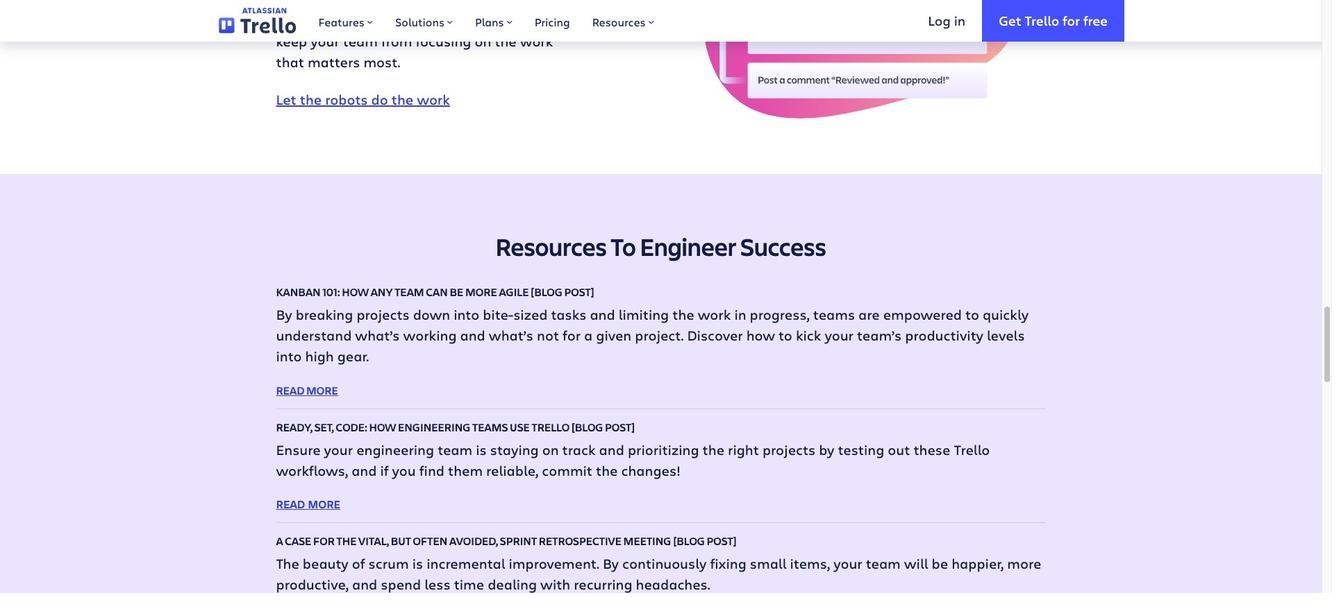 Task type: describe. For each thing, give the bounding box(es) containing it.
productive,
[[276, 576, 349, 594]]

most.
[[364, 53, 400, 72]]

automation
[[376, 0, 454, 9]]

changes!
[[621, 462, 681, 481]]

resources to engineer success
[[495, 230, 826, 263]]

focusing
[[416, 32, 471, 51]]

0 horizontal spatial that
[[276, 53, 304, 72]]

solutions button
[[384, 0, 464, 42]]

by inside kanban 101: how any team can be more agile [blog post] by breaking projects down into bite-sized tasks and limiting the work in progress, teams are empowered to quickly understand what's working and what's not for a given project. discover how to kick your team's productivity levels into high gear.
[[276, 306, 292, 324]]

ready, set, code: how engineering teams use trello [blog post] ensure your engineering team is staying on track and prioritizing the right projects by testing out these trello workflows, and if you find them reliable, commit the changes!
[[276, 420, 990, 481]]

set,
[[314, 420, 334, 435]]

the down built-
[[345, 11, 367, 30]]

agile
[[499, 285, 529, 299]]

meeting
[[623, 534, 671, 549]]

small
[[750, 555, 787, 574]]

items,
[[790, 555, 830, 574]]

discover
[[687, 326, 743, 345]]

your inside a case for the vital, but often avoided, sprint retrospective meeting [blog post] the beauty of scrum is incremental improvement. by continuously fixing small items, your team will be happier, more productive, and spend less time dealing with recurring headaches.
[[833, 555, 862, 574]]

project.
[[635, 326, 684, 345]]

solutions
[[395, 15, 445, 29]]

retrospective
[[539, 534, 622, 549]]

recurring
[[574, 576, 632, 594]]

prioritizing
[[628, 441, 699, 460]]

staying
[[490, 441, 539, 460]]

features
[[318, 15, 365, 29]]

sized
[[513, 306, 548, 324]]

projects inside kanban 101: how any team can be more agile [blog post] by breaking projects down into bite-sized tasks and limiting the work in progress, teams are empowered to quickly understand what's working and what's not for a given project. discover how to kick your team's productivity levels into high gear.
[[357, 306, 409, 324]]

kick
[[796, 326, 821, 345]]

kanban
[[276, 285, 321, 299]]

your inside kanban 101: how any team can be more agile [blog post] by breaking projects down into bite-sized tasks and limiting the work in progress, teams are empowered to quickly understand what's working and what's not for a given project. discover how to kick your team's productivity levels into high gear.
[[825, 326, 854, 345]]

trello's built-in automation makes it easy to automate the repetitive, everyday tasks that keep your team from focusing on the work that matters most.
[[276, 0, 569, 72]]

breaking
[[296, 306, 353, 324]]

2 vertical spatial to
[[779, 326, 792, 345]]

empowered
[[883, 306, 962, 324]]

and inside a case for the vital, but often avoided, sprint retrospective meeting [blog post] the beauty of scrum is incremental improvement. by continuously fixing small items, your team will be happier, more productive, and spend less time dealing with recurring headaches.
[[352, 576, 377, 594]]

matters
[[308, 53, 360, 72]]

1 vertical spatial in
[[954, 12, 965, 29]]

more
[[1007, 555, 1041, 574]]

scrum
[[368, 555, 409, 574]]

limiting
[[619, 306, 669, 324]]

track
[[562, 441, 596, 460]]

sprint
[[500, 534, 537, 549]]

and up given
[[590, 306, 615, 324]]

1 horizontal spatial into
[[454, 306, 479, 324]]

success
[[740, 230, 826, 263]]

spend
[[381, 576, 421, 594]]

you
[[392, 462, 416, 481]]

working
[[403, 326, 457, 345]]

1 read more from the top
[[276, 383, 338, 398]]

post] inside ready, set, code: how engineering teams use trello [blog post] ensure your engineering team is staying on track and prioritizing the right projects by testing out these trello workflows, and if you find them reliable, commit the changes!
[[605, 420, 635, 435]]

beauty
[[303, 555, 348, 574]]

1 what's from the left
[[355, 326, 400, 345]]

can
[[426, 285, 448, 299]]

get trello for free link
[[982, 0, 1124, 42]]

log in
[[928, 12, 965, 29]]

these
[[914, 441, 950, 460]]

with
[[540, 576, 570, 594]]

1 horizontal spatial for
[[1063, 12, 1080, 29]]

dealing
[[488, 576, 537, 594]]

for inside kanban 101: how any team can be more agile [blog post] by breaking projects down into bite-sized tasks and limiting the work in progress, teams are empowered to quickly understand what's working and what's not for a given project. discover how to kick your team's productivity levels into high gear.
[[563, 326, 581, 345]]

time
[[454, 576, 484, 594]]

continuously
[[622, 555, 707, 574]]

the right do on the left top
[[392, 91, 413, 109]]

be
[[932, 555, 948, 574]]

happier,
[[952, 555, 1004, 574]]

not
[[537, 326, 559, 345]]

on inside ready, set, code: how engineering teams use trello [blog post] ensure your engineering team is staying on track and prioritizing the right projects by testing out these trello workflows, and if you find them reliable, commit the changes!
[[542, 441, 559, 460]]

post] inside kanban 101: how any team can be more agile [blog post] by breaking projects down into bite-sized tasks and limiting the work in progress, teams are empowered to quickly understand what's working and what's not for a given project. discover how to kick your team's productivity levels into high gear.
[[564, 285, 594, 299]]

the left right
[[703, 441, 724, 460]]

more
[[465, 285, 497, 299]]

your inside ready, set, code: how engineering teams use trello [blog post] ensure your engineering team is staying on track and prioritizing the right projects by testing out these trello workflows, and if you find them reliable, commit the changes!
[[324, 441, 353, 460]]

team inside ready, set, code: how engineering teams use trello [blog post] ensure your engineering team is staying on track and prioritizing the right projects by testing out these trello workflows, and if you find them reliable, commit the changes!
[[438, 441, 472, 460]]

pricing
[[534, 15, 570, 29]]

trello's
[[276, 0, 322, 9]]

0 vertical spatial more
[[306, 383, 338, 398]]

log in link
[[911, 0, 982, 42]]

kanban 101: how any team can be more agile [blog post] by breaking projects down into bite-sized tasks and limiting the work in progress, teams are empowered to quickly understand what's working and what's not for a given project. discover how to kick your team's productivity levels into high gear.
[[276, 285, 1029, 366]]

team
[[395, 285, 424, 299]]

and right track
[[599, 441, 624, 460]]

repetitive,
[[370, 11, 436, 30]]

testing
[[838, 441, 884, 460]]

ready,
[[276, 420, 313, 435]]

and left if at bottom
[[352, 462, 377, 481]]

for
[[313, 534, 335, 549]]

2 what's from the left
[[489, 326, 533, 345]]

2 read more from the top
[[276, 497, 340, 512]]

the inside kanban 101: how any team can be more agile [blog post] by breaking projects down into bite-sized tasks and limiting the work in progress, teams are empowered to quickly understand what's working and what's not for a given project. discover how to kick your team's productivity levels into high gear.
[[672, 306, 694, 324]]

everyday
[[439, 11, 499, 30]]

2 read more link from the top
[[276, 497, 340, 512]]

get
[[999, 12, 1021, 29]]

gear.
[[337, 347, 369, 366]]

[blog inside kanban 101: how any team can be more agile [blog post] by breaking projects down into bite-sized tasks and limiting the work in progress, teams are empowered to quickly understand what's working and what's not for a given project. discover how to kick your team's productivity levels into high gear.
[[531, 285, 562, 299]]

team's
[[857, 326, 902, 345]]

[blog inside a case for the vital, but often avoided, sprint retrospective meeting [blog post] the beauty of scrum is incremental improvement. by continuously fixing small items, your team will be happier, more productive, and spend less time dealing with recurring headaches.
[[673, 534, 705, 549]]

post] inside a case for the vital, but often avoided, sprint retrospective meeting [blog post] the beauty of scrum is incremental improvement. by continuously fixing small items, your team will be happier, more productive, and spend less time dealing with recurring headaches.
[[707, 534, 737, 549]]

how inside kanban 101: how any team can be more agile [blog post] by breaking projects down into bite-sized tasks and limiting the work in progress, teams are empowered to quickly understand what's working and what's not for a given project. discover how to kick your team's productivity levels into high gear.
[[342, 285, 369, 299]]

the right commit on the bottom of the page
[[596, 462, 618, 481]]

from
[[381, 32, 412, 51]]

often
[[413, 534, 447, 549]]

engineering
[[356, 441, 434, 460]]

but
[[391, 534, 411, 549]]

makes
[[457, 0, 501, 9]]

less
[[424, 576, 450, 594]]

out
[[888, 441, 910, 460]]

resources button
[[581, 0, 665, 42]]

headaches.
[[636, 576, 710, 594]]

automate
[[276, 11, 341, 30]]

get trello for free
[[999, 12, 1108, 29]]

0 vertical spatial trello
[[1025, 12, 1059, 29]]

let
[[276, 91, 296, 109]]



Task type: locate. For each thing, give the bounding box(es) containing it.
trello right "use"
[[532, 420, 570, 435]]

2 horizontal spatial trello
[[1025, 12, 1059, 29]]

plans
[[475, 15, 504, 29]]

productivity
[[905, 326, 983, 345]]

log
[[928, 12, 951, 29]]

0 vertical spatial team
[[343, 32, 378, 51]]

0 horizontal spatial on
[[475, 32, 491, 51]]

0 horizontal spatial tasks
[[502, 11, 537, 30]]

2 vertical spatial [blog
[[673, 534, 705, 549]]

resources up agile
[[495, 230, 607, 263]]

work inside kanban 101: how any team can be more agile [blog post] by breaking projects down into bite-sized tasks and limiting the work in progress, teams are empowered to quickly understand what's working and what's not for a given project. discover how to kick your team's productivity levels into high gear.
[[698, 306, 731, 324]]

0 vertical spatial read more link
[[276, 383, 338, 398]]

let the robots do the work
[[276, 91, 450, 109]]

use
[[510, 420, 530, 435]]

0 vertical spatial into
[[454, 306, 479, 324]]

by up recurring
[[603, 555, 619, 574]]

[blog up continuously
[[673, 534, 705, 549]]

read more down workflows,
[[276, 497, 340, 512]]

[blog up track
[[571, 420, 603, 435]]

1 horizontal spatial team
[[438, 441, 472, 460]]

what's
[[355, 326, 400, 345], [489, 326, 533, 345]]

0 vertical spatial that
[[541, 11, 569, 30]]

work
[[520, 32, 553, 51], [417, 91, 450, 109], [698, 306, 731, 324]]

fixing
[[710, 555, 746, 574]]

2 horizontal spatial team
[[866, 555, 901, 574]]

0 horizontal spatial work
[[417, 91, 450, 109]]

0 vertical spatial [blog
[[531, 285, 562, 299]]

0 horizontal spatial for
[[563, 326, 581, 345]]

how inside ready, set, code: how engineering teams use trello [blog post] ensure your engineering team is staying on track and prioritizing the right projects by testing out these trello workflows, and if you find them reliable, commit the changes!
[[369, 420, 396, 435]]

2 vertical spatial post]
[[707, 534, 737, 549]]

is down teams
[[476, 441, 487, 460]]

tasks
[[502, 11, 537, 30], [551, 306, 586, 324]]

0 vertical spatial post]
[[564, 285, 594, 299]]

1 horizontal spatial on
[[542, 441, 559, 460]]

to up pricing
[[551, 0, 565, 9]]

on down "plans"
[[475, 32, 491, 51]]

read for second "read more" link from the top of the page
[[276, 497, 305, 512]]

0 horizontal spatial in
[[361, 0, 373, 9]]

0 vertical spatial resources
[[592, 15, 646, 29]]

engineer
[[640, 230, 736, 263]]

2 horizontal spatial work
[[698, 306, 731, 324]]

read more link down high
[[276, 383, 338, 398]]

0 vertical spatial read more
[[276, 383, 338, 398]]

trello right get
[[1025, 12, 1059, 29]]

your up matters
[[311, 32, 339, 51]]

that down keep
[[276, 53, 304, 72]]

engineering
[[398, 420, 470, 435]]

your down code:
[[324, 441, 353, 460]]

read more
[[276, 383, 338, 398], [276, 497, 340, 512]]

team down the features
[[343, 32, 378, 51]]

how
[[342, 285, 369, 299], [369, 420, 396, 435]]

read for second "read more" link from the bottom
[[276, 383, 304, 398]]

ensure
[[276, 441, 321, 460]]

1 vertical spatial on
[[542, 441, 559, 460]]

1 vertical spatial to
[[965, 306, 979, 324]]

atlassian trello image
[[219, 8, 296, 34]]

0 vertical spatial for
[[1063, 12, 1080, 29]]

are
[[858, 306, 880, 324]]

is inside a case for the vital, but often avoided, sprint retrospective meeting [blog post] the beauty of scrum is incremental improvement. by continuously fixing small items, your team will be happier, more productive, and spend less time dealing with recurring headaches.
[[412, 555, 423, 574]]

0 horizontal spatial what's
[[355, 326, 400, 345]]

tasks up a at bottom
[[551, 306, 586, 324]]

1 horizontal spatial [blog
[[571, 420, 603, 435]]

resources for resources to engineer success
[[495, 230, 607, 263]]

easy
[[517, 0, 548, 9]]

1 horizontal spatial the
[[337, 534, 357, 549]]

0 horizontal spatial by
[[276, 306, 292, 324]]

avoided,
[[449, 534, 498, 549]]

2 read from the top
[[276, 497, 305, 512]]

1 horizontal spatial to
[[779, 326, 792, 345]]

given
[[596, 326, 631, 345]]

work right do on the left top
[[417, 91, 450, 109]]

tasks inside kanban 101: how any team can be more agile [blog post] by breaking projects down into bite-sized tasks and limiting the work in progress, teams are empowered to quickly understand what's working and what's not for a given project. discover how to kick your team's productivity levels into high gear.
[[551, 306, 586, 324]]

reliable,
[[486, 462, 538, 481]]

2 horizontal spatial in
[[954, 12, 965, 29]]

is down often
[[412, 555, 423, 574]]

more down high
[[306, 383, 338, 398]]

built-
[[325, 0, 361, 9]]

the down a
[[276, 555, 299, 574]]

in inside trello's built-in automation makes it easy to automate the repetitive, everyday tasks that keep your team from focusing on the work that matters most.
[[361, 0, 373, 9]]

1 vertical spatial into
[[276, 347, 302, 366]]

high
[[305, 347, 334, 366]]

[blog
[[531, 285, 562, 299], [571, 420, 603, 435], [673, 534, 705, 549]]

a
[[276, 534, 283, 549]]

0 horizontal spatial is
[[412, 555, 423, 574]]

projects down the any
[[357, 306, 409, 324]]

on up commit on the bottom of the page
[[542, 441, 559, 460]]

teams
[[472, 420, 508, 435]]

let the robots do the work link
[[276, 91, 450, 109]]

0 horizontal spatial into
[[276, 347, 302, 366]]

by inside a case for the vital, but often avoided, sprint retrospective meeting [blog post] the beauty of scrum is incremental improvement. by continuously fixing small items, your team will be happier, more productive, and spend less time dealing with recurring headaches.
[[603, 555, 619, 574]]

into down be
[[454, 306, 479, 324]]

incremental
[[427, 555, 505, 574]]

1 horizontal spatial is
[[476, 441, 487, 460]]

1 horizontal spatial by
[[603, 555, 619, 574]]

teams
[[813, 306, 855, 324]]

features button
[[307, 0, 384, 42]]

tasks inside trello's built-in automation makes it easy to automate the repetitive, everyday tasks that keep your team from focusing on the work that matters most.
[[502, 11, 537, 30]]

1 horizontal spatial post]
[[605, 420, 635, 435]]

0 vertical spatial read
[[276, 383, 304, 398]]

commit
[[542, 462, 592, 481]]

and
[[590, 306, 615, 324], [460, 326, 485, 345], [599, 441, 624, 460], [352, 462, 377, 481], [352, 576, 377, 594]]

1 vertical spatial for
[[563, 326, 581, 345]]

right
[[728, 441, 759, 460]]

1 read more link from the top
[[276, 383, 338, 398]]

and down the bite-
[[460, 326, 485, 345]]

to left "quickly"
[[965, 306, 979, 324]]

code:
[[336, 420, 367, 435]]

read
[[276, 383, 304, 398], [276, 497, 305, 512]]

that
[[541, 11, 569, 30], [276, 53, 304, 72]]

your down teams
[[825, 326, 854, 345]]

what's up gear.
[[355, 326, 400, 345]]

0 vertical spatial by
[[276, 306, 292, 324]]

0 horizontal spatial trello
[[532, 420, 570, 435]]

on inside trello's built-in automation makes it easy to automate the repetitive, everyday tasks that keep your team from focusing on the work that matters most.
[[475, 32, 491, 51]]

workflows,
[[276, 462, 348, 481]]

and down of
[[352, 576, 377, 594]]

0 vertical spatial in
[[361, 0, 373, 9]]

that down easy
[[541, 11, 569, 30]]

1 horizontal spatial in
[[734, 306, 746, 324]]

1 horizontal spatial tasks
[[551, 306, 586, 324]]

work down pricing
[[520, 32, 553, 51]]

for left free
[[1063, 12, 1080, 29]]

will
[[904, 555, 928, 574]]

read up case
[[276, 497, 305, 512]]

0 vertical spatial to
[[551, 0, 565, 9]]

in up the features
[[361, 0, 373, 9]]

read more down high
[[276, 383, 338, 398]]

0 vertical spatial is
[[476, 441, 487, 460]]

1 horizontal spatial that
[[541, 11, 569, 30]]

1 vertical spatial team
[[438, 441, 472, 460]]

1 vertical spatial read more link
[[276, 497, 340, 512]]

to inside trello's built-in automation makes it easy to automate the repetitive, everyday tasks that keep your team from focusing on the work that matters most.
[[551, 0, 565, 9]]

1 vertical spatial [blog
[[571, 420, 603, 435]]

to
[[551, 0, 565, 9], [965, 306, 979, 324], [779, 326, 792, 345]]

them
[[448, 462, 483, 481]]

1 read from the top
[[276, 383, 304, 398]]

quickly
[[983, 306, 1029, 324]]

2 horizontal spatial [blog
[[673, 534, 705, 549]]

case
[[285, 534, 311, 549]]

a
[[584, 326, 593, 345]]

the down "plans"
[[495, 32, 517, 51]]

0 horizontal spatial to
[[551, 0, 565, 9]]

1 vertical spatial by
[[603, 555, 619, 574]]

2 horizontal spatial to
[[965, 306, 979, 324]]

if
[[380, 462, 389, 481]]

plans button
[[464, 0, 523, 42]]

1 vertical spatial is
[[412, 555, 423, 574]]

what's down the bite-
[[489, 326, 533, 345]]

0 horizontal spatial [blog
[[531, 285, 562, 299]]

by down kanban
[[276, 306, 292, 324]]

1 vertical spatial tasks
[[551, 306, 586, 324]]

0 vertical spatial work
[[520, 32, 553, 51]]

improvement.
[[509, 555, 599, 574]]

1 horizontal spatial what's
[[489, 326, 533, 345]]

in inside kanban 101: how any team can be more agile [blog post] by breaking projects down into bite-sized tasks and limiting the work in progress, teams are empowered to quickly understand what's working and what's not for a given project. discover how to kick your team's productivity levels into high gear.
[[734, 306, 746, 324]]

0 horizontal spatial post]
[[564, 285, 594, 299]]

0 vertical spatial how
[[342, 285, 369, 299]]

post] up the fixing
[[707, 534, 737, 549]]

by
[[276, 306, 292, 324], [603, 555, 619, 574]]

post] up 'prioritizing'
[[605, 420, 635, 435]]

0 horizontal spatial team
[[343, 32, 378, 51]]

the
[[345, 11, 367, 30], [495, 32, 517, 51], [300, 91, 322, 109], [392, 91, 413, 109], [672, 306, 694, 324], [703, 441, 724, 460], [596, 462, 618, 481]]

2 vertical spatial in
[[734, 306, 746, 324]]

how up engineering
[[369, 420, 396, 435]]

levels
[[987, 326, 1025, 345]]

team left will
[[866, 555, 901, 574]]

into left high
[[276, 347, 302, 366]]

team inside a case for the vital, but often avoided, sprint retrospective meeting [blog post] the beauty of scrum is incremental improvement. by continuously fixing small items, your team will be happier, more productive, and spend less time dealing with recurring headaches.
[[866, 555, 901, 574]]

robots
[[325, 91, 368, 109]]

of
[[352, 555, 365, 574]]

1 horizontal spatial projects
[[763, 441, 815, 460]]

1 vertical spatial projects
[[763, 441, 815, 460]]

the up project.
[[672, 306, 694, 324]]

on
[[475, 32, 491, 51], [542, 441, 559, 460]]

team inside trello's built-in automation makes it easy to automate the repetitive, everyday tasks that keep your team from focusing on the work that matters most.
[[343, 32, 378, 51]]

is inside ready, set, code: how engineering teams use trello [blog post] ensure your engineering team is staying on track and prioritizing the right projects by testing out these trello workflows, and if you find them reliable, commit the changes!
[[476, 441, 487, 460]]

resources right pricing
[[592, 15, 646, 29]]

team
[[343, 32, 378, 51], [438, 441, 472, 460], [866, 555, 901, 574]]

work up discover
[[698, 306, 731, 324]]

how
[[746, 326, 775, 345]]

your right items,
[[833, 555, 862, 574]]

1 vertical spatial work
[[417, 91, 450, 109]]

the right let
[[300, 91, 322, 109]]

in up discover
[[734, 306, 746, 324]]

2 vertical spatial trello
[[954, 441, 990, 460]]

post] up a at bottom
[[564, 285, 594, 299]]

read more link down workflows,
[[276, 497, 340, 512]]

read up ready,
[[276, 383, 304, 398]]

work inside trello's built-in automation makes it easy to automate the repetitive, everyday tasks that keep your team from focusing on the work that matters most.
[[520, 32, 553, 51]]

1 vertical spatial the
[[276, 555, 299, 574]]

[blog inside ready, set, code: how engineering teams use trello [blog post] ensure your engineering team is staying on track and prioritizing the right projects by testing out these trello workflows, and if you find them reliable, commit the changes!
[[571, 420, 603, 435]]

0 vertical spatial on
[[475, 32, 491, 51]]

2 vertical spatial team
[[866, 555, 901, 574]]

101:
[[322, 285, 340, 299]]

1 vertical spatial read
[[276, 497, 305, 512]]

read more link
[[276, 383, 338, 398], [276, 497, 340, 512]]

it
[[504, 0, 513, 9]]

a case for the vital, but often avoided, sprint retrospective meeting [blog post] the beauty of scrum is incremental improvement. by continuously fixing small items, your team will be happier, more productive, and spend less time dealing with recurring headaches.
[[276, 534, 1041, 594]]

1 vertical spatial trello
[[532, 420, 570, 435]]

1 vertical spatial that
[[276, 53, 304, 72]]

your inside trello's built-in automation makes it easy to automate the repetitive, everyday tasks that keep your team from focusing on the work that matters most.
[[311, 32, 339, 51]]

more down workflows,
[[308, 497, 340, 512]]

0 horizontal spatial the
[[276, 555, 299, 574]]

1 horizontal spatial work
[[520, 32, 553, 51]]

0 vertical spatial the
[[337, 534, 357, 549]]

0 vertical spatial projects
[[357, 306, 409, 324]]

2 vertical spatial work
[[698, 306, 731, 324]]

free
[[1083, 12, 1108, 29]]

bite-
[[483, 306, 513, 324]]

resources inside dropdown button
[[592, 15, 646, 29]]

0 vertical spatial tasks
[[502, 11, 537, 30]]

is
[[476, 441, 487, 460], [412, 555, 423, 574]]

1 vertical spatial how
[[369, 420, 396, 435]]

keep
[[276, 32, 307, 51]]

pricing link
[[523, 0, 581, 42]]

any
[[371, 285, 393, 299]]

0 horizontal spatial projects
[[357, 306, 409, 324]]

1 vertical spatial read more
[[276, 497, 340, 512]]

[blog up sized
[[531, 285, 562, 299]]

1 horizontal spatial trello
[[954, 441, 990, 460]]

projects left by
[[763, 441, 815, 460]]

tasks down it
[[502, 11, 537, 30]]

projects inside ready, set, code: how engineering teams use trello [blog post] ensure your engineering team is staying on track and prioritizing the right projects by testing out these trello workflows, and if you find them reliable, commit the changes!
[[763, 441, 815, 460]]

resources for resources
[[592, 15, 646, 29]]

1 vertical spatial post]
[[605, 420, 635, 435]]

to down progress, on the right bottom of page
[[779, 326, 792, 345]]

for left a at bottom
[[563, 326, 581, 345]]

be
[[450, 285, 463, 299]]

an image showing an example of automation on a trello board image
[[703, 0, 1014, 119]]

by
[[819, 441, 834, 460]]

in right the 'log'
[[954, 12, 965, 29]]

trello right these
[[954, 441, 990, 460]]

how right 101:
[[342, 285, 369, 299]]

do
[[371, 91, 388, 109]]

vital,
[[358, 534, 389, 549]]

2 horizontal spatial post]
[[707, 534, 737, 549]]

1 vertical spatial resources
[[495, 230, 607, 263]]

1 vertical spatial more
[[308, 497, 340, 512]]

the right for at the bottom left of page
[[337, 534, 357, 549]]

understand
[[276, 326, 352, 345]]

team up them
[[438, 441, 472, 460]]



Task type: vqa. For each thing, say whether or not it's contained in the screenshot.
Project Management
no



